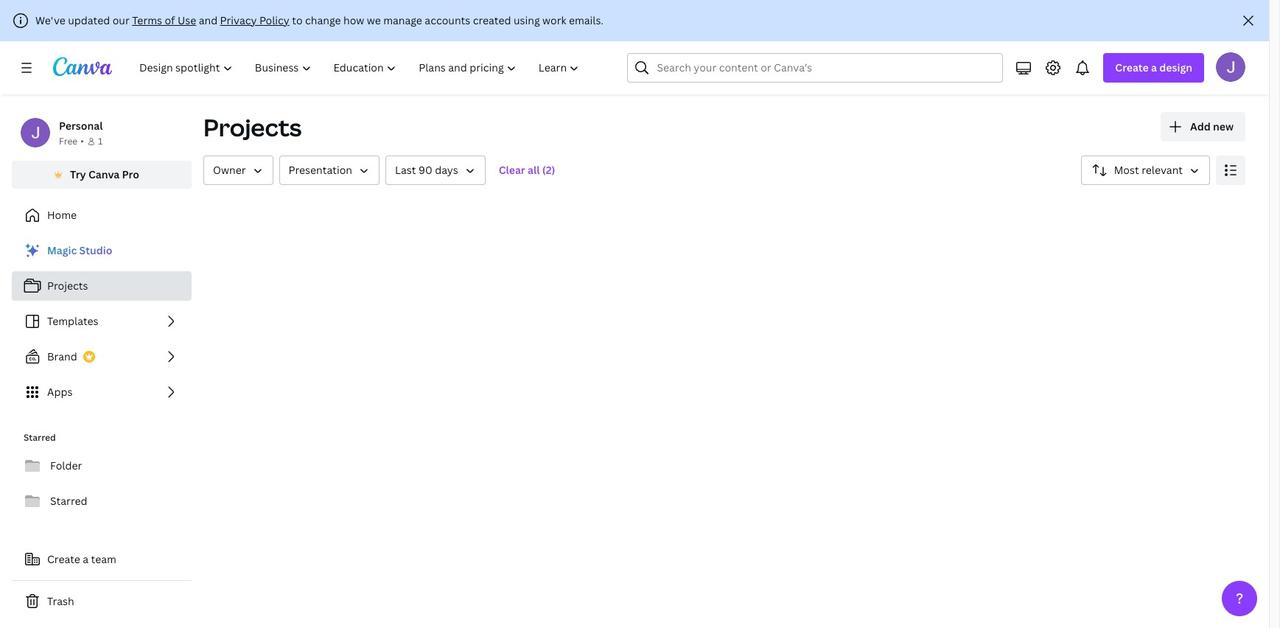 Task type: vqa. For each thing, say whether or not it's contained in the screenshot.
Templates
yes



Task type: locate. For each thing, give the bounding box(es) containing it.
1 vertical spatial projects
[[47, 279, 88, 293]]

days
[[435, 163, 458, 177]]

1 vertical spatial a
[[83, 552, 89, 566]]

projects up owner button
[[204, 111, 302, 143]]

relevant
[[1142, 163, 1184, 177]]

create a team button
[[12, 545, 192, 574]]

projects up templates
[[47, 279, 88, 293]]

add new button
[[1161, 112, 1246, 142]]

create for create a design
[[1116, 60, 1149, 74]]

create a team
[[47, 552, 116, 566]]

top level navigation element
[[130, 53, 592, 83]]

terms
[[132, 13, 162, 27]]

and
[[199, 13, 218, 27]]

Category button
[[279, 156, 380, 185]]

policy
[[259, 13, 290, 27]]

create inside dropdown button
[[1116, 60, 1149, 74]]

magic studio
[[47, 243, 112, 257]]

create a design button
[[1104, 53, 1205, 83]]

0 vertical spatial a
[[1152, 60, 1158, 74]]

a left design
[[1152, 60, 1158, 74]]

use
[[178, 13, 196, 27]]

starred
[[24, 431, 56, 444], [50, 494, 87, 508]]

projects
[[204, 111, 302, 143], [47, 279, 88, 293]]

create inside button
[[47, 552, 80, 566]]

manage
[[384, 13, 422, 27]]

Sort by button
[[1082, 156, 1211, 185]]

work
[[543, 13, 567, 27]]

clear all (2)
[[499, 163, 556, 177]]

create left team
[[47, 552, 80, 566]]

add new
[[1191, 119, 1234, 133]]

None search field
[[628, 53, 1004, 83]]

0 horizontal spatial a
[[83, 552, 89, 566]]

a inside create a team button
[[83, 552, 89, 566]]

1 vertical spatial create
[[47, 552, 80, 566]]

0 horizontal spatial projects
[[47, 279, 88, 293]]

1 horizontal spatial projects
[[204, 111, 302, 143]]

list containing magic studio
[[12, 236, 192, 407]]

we've updated our terms of use and privacy policy to change how we manage accounts created using work emails.
[[35, 13, 604, 27]]

1 vertical spatial starred
[[50, 494, 87, 508]]

emails.
[[569, 13, 604, 27]]

list
[[12, 236, 192, 407]]

terms of use link
[[132, 13, 196, 27]]

folder button
[[12, 451, 192, 481]]

try
[[70, 167, 86, 181]]

create for create a team
[[47, 552, 80, 566]]

0 vertical spatial starred
[[24, 431, 56, 444]]

folder
[[50, 459, 82, 473]]

Date modified button
[[386, 156, 486, 185]]

how
[[344, 13, 364, 27]]

90
[[419, 163, 433, 177]]

a left team
[[83, 552, 89, 566]]

1 horizontal spatial a
[[1152, 60, 1158, 74]]

a
[[1152, 60, 1158, 74], [83, 552, 89, 566]]

using
[[514, 13, 540, 27]]

team
[[91, 552, 116, 566]]

starred up folder
[[24, 431, 56, 444]]

a inside create a design dropdown button
[[1152, 60, 1158, 74]]

create
[[1116, 60, 1149, 74], [47, 552, 80, 566]]

clear
[[499, 163, 526, 177]]

studio
[[79, 243, 112, 257]]

0 horizontal spatial create
[[47, 552, 80, 566]]

free
[[59, 135, 78, 147]]

brand
[[47, 350, 77, 364]]

0 vertical spatial create
[[1116, 60, 1149, 74]]

apps
[[47, 385, 73, 399]]

folder link
[[12, 451, 192, 481]]

created
[[473, 13, 511, 27]]

starred down folder
[[50, 494, 87, 508]]

projects link
[[12, 271, 192, 301]]

canva
[[88, 167, 120, 181]]

create left design
[[1116, 60, 1149, 74]]

a for team
[[83, 552, 89, 566]]

1 horizontal spatial create
[[1116, 60, 1149, 74]]



Task type: describe. For each thing, give the bounding box(es) containing it.
change
[[305, 13, 341, 27]]

trash
[[47, 594, 74, 608]]

we
[[367, 13, 381, 27]]

free •
[[59, 135, 84, 147]]

home
[[47, 208, 77, 222]]

create a design
[[1116, 60, 1193, 74]]

presentation
[[289, 163, 352, 177]]

•
[[81, 135, 84, 147]]

we've
[[35, 13, 66, 27]]

new
[[1214, 119, 1234, 133]]

privacy policy link
[[220, 13, 290, 27]]

try canva pro
[[70, 167, 139, 181]]

starred inside "link"
[[50, 494, 87, 508]]

templates
[[47, 314, 98, 328]]

of
[[165, 13, 175, 27]]

owner
[[213, 163, 246, 177]]

magic studio link
[[12, 236, 192, 265]]

0 vertical spatial projects
[[204, 111, 302, 143]]

1
[[98, 135, 103, 147]]

our
[[113, 13, 130, 27]]

last
[[395, 163, 416, 177]]

clear all (2) link
[[492, 156, 563, 185]]

starred link
[[12, 487, 192, 516]]

Search search field
[[657, 54, 974, 82]]

to
[[292, 13, 303, 27]]

accounts
[[425, 13, 471, 27]]

add
[[1191, 119, 1211, 133]]

most
[[1115, 163, 1140, 177]]

privacy
[[220, 13, 257, 27]]

a for design
[[1152, 60, 1158, 74]]

last 90 days
[[395, 163, 458, 177]]

apps link
[[12, 378, 192, 407]]

trash link
[[12, 587, 192, 616]]

(2)
[[543, 163, 556, 177]]

home link
[[12, 201, 192, 230]]

brand link
[[12, 342, 192, 372]]

try canva pro button
[[12, 161, 192, 189]]

pro
[[122, 167, 139, 181]]

templates link
[[12, 307, 192, 336]]

starred button
[[12, 487, 192, 516]]

updated
[[68, 13, 110, 27]]

projects inside list
[[47, 279, 88, 293]]

most relevant
[[1115, 163, 1184, 177]]

design
[[1160, 60, 1193, 74]]

Owner button
[[204, 156, 273, 185]]

personal
[[59, 119, 103, 133]]

jacob simon image
[[1217, 52, 1246, 82]]

magic
[[47, 243, 77, 257]]

all
[[528, 163, 540, 177]]



